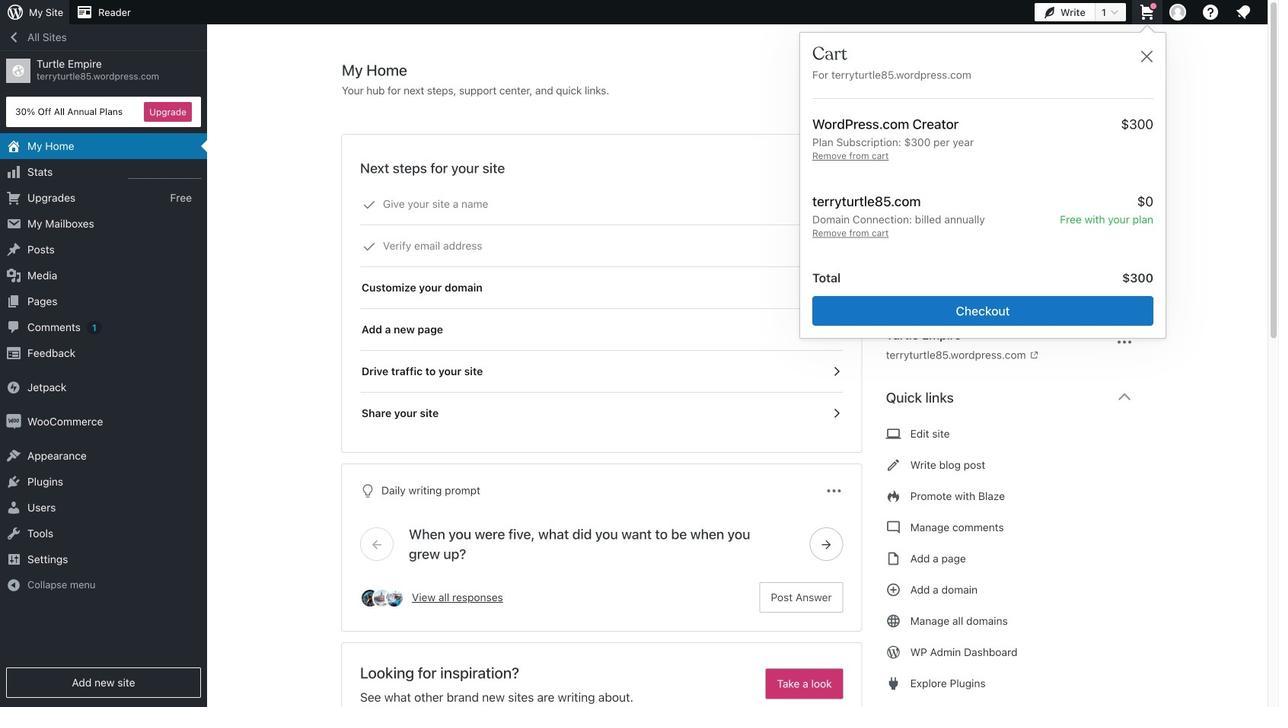 Task type: describe. For each thing, give the bounding box(es) containing it.
answered users image
[[360, 589, 380, 608]]

help image
[[1201, 3, 1220, 21]]

2 task enabled image from the top
[[830, 323, 843, 337]]

1 task enabled image from the top
[[830, 281, 843, 295]]

show previous prompt image
[[370, 538, 384, 551]]

1 task enabled image from the top
[[830, 365, 843, 378]]

show next prompt image
[[820, 538, 833, 551]]

my shopping cart image
[[1138, 3, 1157, 21]]

launchpad checklist element
[[360, 183, 843, 434]]

edit image
[[886, 456, 901, 474]]

laptop image
[[886, 425, 901, 443]]

2 img image from the top
[[6, 414, 21, 429]]

mode_comment image
[[886, 519, 901, 537]]

highest hourly views 0 image
[[129, 169, 201, 179]]

task complete image
[[362, 198, 376, 212]]



Task type: vqa. For each thing, say whether or not it's contained in the screenshot.
My Profile image
yes



Task type: locate. For each thing, give the bounding box(es) containing it.
more options for site turtle empire image
[[1115, 333, 1134, 351]]

toggle menu image
[[825, 482, 843, 500]]

progress bar
[[808, 148, 848, 188]]

task enabled image
[[830, 281, 843, 295], [830, 323, 843, 337]]

1 vertical spatial task enabled image
[[830, 323, 843, 337]]

0 vertical spatial task enabled image
[[830, 281, 843, 295]]

0 vertical spatial img image
[[6, 380, 21, 395]]

2 answered users image from the left
[[384, 589, 404, 608]]

main content
[[342, 60, 1146, 707]]

answered users image right answered users icon
[[384, 589, 404, 608]]

my profile image
[[1169, 4, 1186, 21]]

1 vertical spatial task enabled image
[[830, 407, 843, 420]]

insert_drive_file image
[[886, 550, 901, 568]]

task enabled image
[[830, 365, 843, 378], [830, 407, 843, 420]]

1 answered users image from the left
[[372, 589, 392, 608]]

tooltip
[[792, 24, 1166, 339]]

1 vertical spatial img image
[[6, 414, 21, 429]]

manage your notifications image
[[1234, 3, 1252, 21]]

2 task enabled image from the top
[[830, 407, 843, 420]]

answered users image
[[372, 589, 392, 608], [384, 589, 404, 608]]

answered users image down show previous prompt image
[[372, 589, 392, 608]]

img image
[[6, 380, 21, 395], [6, 414, 21, 429]]

0 vertical spatial task enabled image
[[830, 365, 843, 378]]

1 img image from the top
[[6, 380, 21, 395]]



